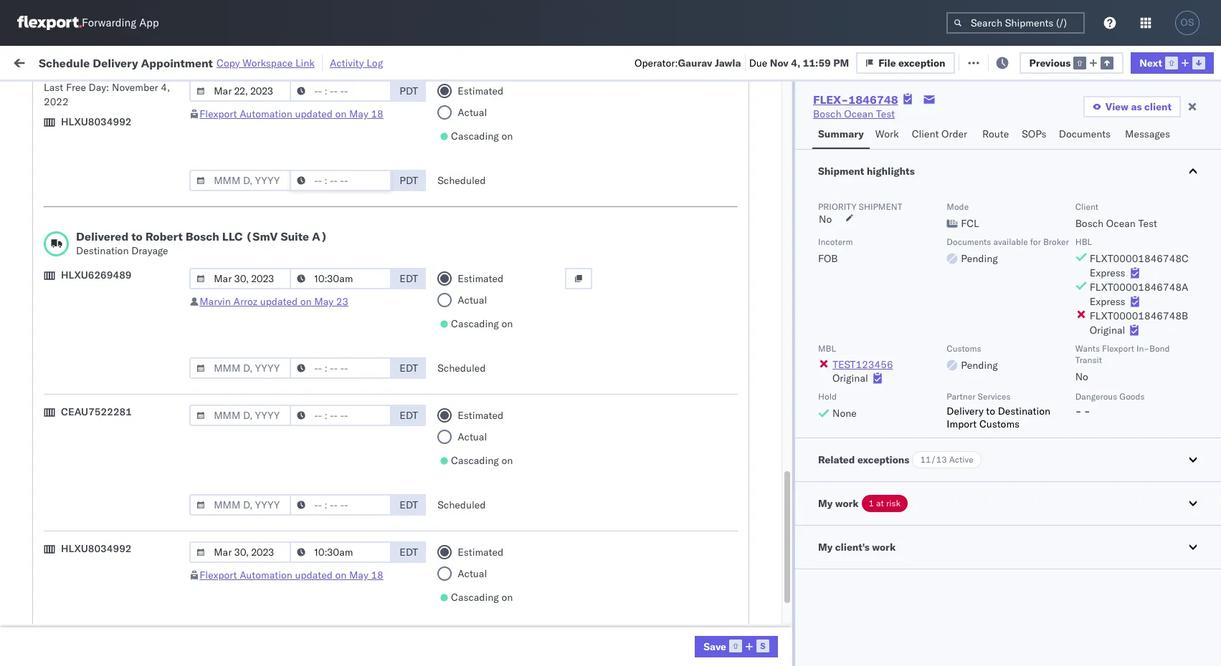 Task type: describe. For each thing, give the bounding box(es) containing it.
test123456 button
[[833, 359, 893, 371]]

2022 inside last free day: november 4, 2022
[[44, 95, 69, 108]]

2 resize handle column header from the left
[[364, 111, 382, 667]]

1 vertical spatial my
[[818, 498, 833, 511]]

customs inside 'partner services delivery to destination import customs'
[[980, 418, 1020, 431]]

0 vertical spatial original
[[1090, 324, 1125, 337]]

mmm d, yyyy text field for automation
[[189, 80, 291, 102]]

estimated for 3rd mmm d, yyyy text box from the top of the page
[[458, 409, 504, 422]]

schedule inside schedule pickup from rotterdam, netherlands
[[33, 515, 75, 527]]

by:
[[52, 88, 66, 101]]

1 upload customs clearance documents button from the top
[[33, 135, 204, 165]]

2 upload customs clearance documents button from the top
[[33, 293, 204, 323]]

from for 4th schedule pickup from los angeles, ca link
[[112, 325, 133, 338]]

1 flex-1889466 from the top
[[792, 333, 866, 346]]

1889466 for 4:00 pm pst, dec 23, 2022
[[823, 396, 866, 409]]

4 estimated from the top
[[458, 546, 504, 559]]

2 account from the top
[[699, 522, 737, 535]]

1 horizontal spatial no
[[819, 213, 832, 226]]

4 schedule pickup from los angeles, ca link from the top
[[33, 324, 204, 353]]

pm for 5th schedule pickup from los angeles, ca button from the bottom
[[261, 207, 277, 220]]

6 schedule pickup from los angeles, ca button from the top
[[33, 545, 204, 575]]

as
[[1131, 100, 1142, 113]]

uetu5238478 for 4:00 pm pst, dec 23, 2022
[[960, 396, 1030, 409]]

caiu7969337
[[883, 143, 951, 156]]

savant
[[1189, 207, 1220, 220]]

: for snoozed
[[333, 89, 336, 99]]

1 11:59 pm pdt, nov 4, 2022 from the top
[[231, 175, 363, 188]]

order
[[942, 128, 967, 141]]

copy workspace link button
[[217, 56, 315, 69]]

hlxu8034992 up wants on the right bottom of page
[[1036, 301, 1106, 314]]

pm for confirm pickup from los angeles, ca "button"
[[255, 396, 271, 409]]

priority
[[818, 202, 857, 212]]

hlxu6269489, for fifth schedule pickup from los angeles, ca link from the bottom
[[960, 207, 1033, 219]]

2 ocean fcl from the top
[[439, 175, 489, 188]]

operator:
[[635, 56, 678, 69]]

save
[[704, 641, 726, 654]]

0 horizontal spatial no
[[339, 89, 351, 99]]

(smv
[[246, 229, 278, 244]]

5 schedule pickup from los angeles, ca button from the top
[[33, 451, 204, 481]]

status : ready for work, blocked, in progress
[[79, 89, 260, 99]]

4 lagerfeld from the top
[[769, 617, 812, 630]]

pending for customs
[[961, 359, 998, 372]]

8 resize handle column header from the left
[[952, 111, 970, 667]]

related
[[818, 454, 855, 467]]

1 lhuu7894563, from the top
[[883, 333, 958, 346]]

dangerous
[[1075, 392, 1117, 402]]

may for pdt
[[349, 108, 368, 120]]

mmm d, yyyy text field for arroz
[[189, 268, 291, 290]]

pst, left 8,
[[280, 302, 301, 314]]

from for third schedule pickup from los angeles, ca link from the top of the page
[[112, 262, 133, 275]]

hlxu8034992 down schedule pickup from rotterdam, netherlands
[[61, 543, 132, 556]]

updated for edt
[[260, 295, 298, 308]]

1 horizontal spatial mode
[[947, 202, 969, 212]]

1846748 for 5th schedule pickup from los angeles, ca button from the bottom
[[823, 207, 866, 220]]

in-
[[1137, 343, 1150, 354]]

route button
[[977, 121, 1016, 149]]

4 ceau7522281, from the top
[[883, 270, 957, 283]]

3 integration test account - karl lagerfeld from the top
[[625, 586, 812, 598]]

confirm pickup from los angeles, ca
[[33, 388, 188, 416]]

1 uetu5238478 from the top
[[960, 333, 1030, 346]]

status
[[79, 89, 104, 99]]

shipment highlights button
[[795, 150, 1221, 193]]

hlxu8034992 right available on the right of the page
[[1036, 238, 1106, 251]]

pm for 'schedule delivery appointment' button associated with 11:59 pm pst, dec 13, 2022
[[261, 365, 277, 378]]

flex- for 4th schedule pickup from los angeles, ca link
[[792, 333, 823, 346]]

priority shipment
[[818, 202, 902, 212]]

express for flxt00001846748a
[[1090, 295, 1126, 308]]

message
[[193, 56, 233, 68]]

3 cascading on from the top
[[451, 455, 513, 468]]

1 1889466 from the top
[[823, 333, 866, 346]]

4 integration from the top
[[625, 617, 675, 630]]

client order button
[[906, 121, 977, 149]]

cascading for 4th -- : -- -- text field from the bottom
[[451, 130, 499, 143]]

hlxu8034992 down "status" at the top left of page
[[61, 115, 132, 128]]

free
[[66, 81, 86, 94]]

2 integration from the top
[[625, 522, 675, 535]]

11/13 active
[[920, 455, 974, 465]]

4 account from the top
[[699, 617, 737, 630]]

jan for schedule pickup from rotterdam, netherlands
[[298, 522, 314, 535]]

5 ceau7522281, hlxu6269489, hlxu8034992 from the top
[[883, 301, 1106, 314]]

1846748 up mbl
[[823, 302, 866, 314]]

11:59 for sixth schedule pickup from los angeles, ca button from the bottom
[[231, 175, 259, 188]]

5:30
[[231, 617, 253, 630]]

a)
[[312, 229, 328, 244]]

4, for sixth schedule pickup from los angeles, ca button from the bottom
[[326, 175, 335, 188]]

delivered
[[76, 229, 129, 244]]

2 upload customs clearance documents from the top
[[33, 294, 157, 321]]

gaurav for caiu7969337
[[1156, 144, 1188, 157]]

pickup for sixth schedule pickup from los angeles, ca button from the bottom
[[78, 167, 109, 180]]

0 vertical spatial my work
[[14, 52, 78, 72]]

1 edt from the top
[[400, 273, 418, 285]]

pickup for 5th schedule pickup from los angeles, ca button from the bottom
[[78, 199, 109, 212]]

ceau7522281, hlxu6269489, hlxu8034992 for first schedule pickup from los angeles, ca link
[[883, 175, 1106, 188]]

batch action
[[1140, 56, 1203, 68]]

delivery for "confirm delivery" button on the bottom left of the page
[[72, 427, 109, 440]]

hold
[[818, 392, 837, 402]]

forwarding
[[82, 16, 136, 30]]

los for third schedule pickup from los angeles, ca link from the top of the page
[[135, 262, 151, 275]]

at for 760
[[286, 56, 295, 68]]

flex-1846748 up summary
[[813, 93, 898, 107]]

3 resize handle column header from the left
[[414, 111, 432, 667]]

1 ceau7522281, from the top
[[883, 175, 957, 188]]

2022 for 'schedule delivery appointment' button associated with 11:59 pm pdt, nov 4, 2022
[[338, 238, 363, 251]]

4 edt from the top
[[400, 499, 418, 512]]

pst, left 30,
[[273, 617, 295, 630]]

11:59 for third schedule pickup from los angeles, ca button
[[231, 270, 259, 283]]

pickup for 6th schedule pickup from los angeles, ca button from the top
[[78, 546, 109, 559]]

4 schedule pickup from los angeles, ca button from the top
[[33, 324, 204, 355]]

1 abcdefg78456546 from the top
[[977, 333, 1073, 346]]

sops button
[[1016, 121, 1053, 149]]

11 ocean fcl from the top
[[439, 491, 489, 504]]

11:59 for 'schedule delivery appointment' button associated with 11:59 pm pdt, nov 4, 2022
[[231, 238, 259, 251]]

24, for 2022
[[320, 428, 335, 441]]

4 11:59 pm pdt, nov 4, 2022 from the top
[[231, 270, 363, 283]]

nov for 2nd "upload customs clearance documents" link from the top
[[304, 302, 323, 314]]

2 actual from the top
[[458, 294, 487, 307]]

hlxu8034992 up hbl
[[1036, 207, 1106, 219]]

Search Work text field
[[738, 51, 895, 73]]

2 vertical spatial updated
[[295, 569, 333, 582]]

1 upload from the top
[[33, 136, 66, 149]]

11:00
[[231, 302, 259, 314]]

4 karl from the top
[[748, 617, 767, 630]]

8:30 pm pst, jan 23, 2023 for schedule delivery appointment
[[231, 491, 359, 504]]

10 ocean fcl from the top
[[439, 459, 489, 472]]

documents down netherlands
[[33, 592, 85, 605]]

mode button
[[432, 114, 511, 128]]

deadline
[[231, 117, 266, 128]]

pm for third schedule pickup from los angeles, ca button
[[261, 270, 277, 283]]

3 mmm d, yyyy text field from the top
[[189, 405, 291, 427]]

10 resize handle column header from the left
[[1185, 111, 1202, 667]]

4:00 pm pst, dec 23, 2022
[[231, 396, 362, 409]]

customs up partner
[[947, 343, 981, 354]]

ca for 1st schedule pickup from los angeles, ca link from the bottom
[[33, 560, 47, 573]]

confirm pickup from los angeles, ca button
[[33, 388, 204, 418]]

1 ocean fcl from the top
[[439, 144, 489, 157]]

6:00 am pst, dec 24, 2022
[[231, 428, 363, 441]]

shipment
[[818, 165, 864, 178]]

30,
[[316, 617, 332, 630]]

3 integration from the top
[[625, 586, 675, 598]]

due nov 4, 11:59 pm
[[749, 56, 849, 69]]

2 lagerfeld from the top
[[769, 522, 812, 535]]

1 lhuu7894563, uetu5238478 from the top
[[883, 333, 1030, 346]]

deadline button
[[224, 114, 367, 128]]

ceau7522281, hlxu6269489, hlxu8034992 for fifth schedule pickup from los angeles, ca link from the bottom
[[883, 207, 1106, 219]]

ca for second schedule pickup from los angeles, ca link from the bottom
[[33, 466, 47, 479]]

appointment for 11:59 pm pdt, nov 4, 2022
[[117, 238, 176, 251]]

import inside 'partner services delivery to destination import customs'
[[947, 418, 977, 431]]

delivery inside 'partner services delivery to destination import customs'
[[947, 405, 984, 418]]

appointment for 11:59 pm pst, dec 13, 2022
[[117, 364, 176, 377]]

1 cascading on from the top
[[451, 130, 513, 143]]

log
[[367, 56, 383, 69]]

9 resize handle column header from the left
[[1132, 111, 1149, 667]]

pdt, for third schedule pickup from los angeles, ca link from the top of the page
[[280, 270, 302, 283]]

blocked,
[[177, 89, 213, 99]]

4 actual from the top
[[458, 568, 487, 581]]

3 flex-2130387 from the top
[[792, 586, 866, 598]]

import inside button
[[122, 56, 154, 68]]

1 upload customs clearance documents link from the top
[[33, 135, 204, 164]]

summary button
[[812, 121, 870, 149]]

pst, for confirm pickup from los angeles, ca "button"
[[273, 396, 295, 409]]

1 integration from the top
[[625, 491, 675, 504]]

2022 for first upload customs clearance documents "button" from the bottom
[[337, 302, 362, 314]]

none
[[833, 407, 857, 420]]

4, for third schedule pickup from los angeles, ca button
[[326, 270, 335, 283]]

batch
[[1140, 56, 1168, 68]]

my client's work
[[818, 541, 896, 554]]

3 mmm d, yyyy text field from the top
[[189, 495, 291, 516]]

maeu9408431 for schedule delivery appointment
[[977, 491, 1049, 504]]

3 karl from the top
[[748, 586, 767, 598]]

view as client
[[1106, 100, 1172, 113]]

schedule delivery appointment copy workspace link
[[39, 56, 315, 70]]

2 upload customs clearance documents link from the top
[[33, 293, 204, 322]]

activity log button
[[330, 55, 383, 71]]

documents down workitem
[[33, 150, 85, 163]]

bosch inside delivered to robert bosch llc (smv suite a) destination drayage
[[186, 229, 219, 244]]

8 ocean fcl from the top
[[439, 396, 489, 409]]

1 schedule pickup from los angeles, ca button from the top
[[33, 167, 204, 197]]

abcd1234560
[[883, 554, 955, 567]]

2 -- : -- -- text field from the top
[[290, 268, 392, 290]]

destination inside 'partner services delivery to destination import customs'
[[998, 405, 1051, 418]]

wants flexport in-bond transit no
[[1075, 343, 1170, 384]]

3 11:59 pm pdt, nov 4, 2022 from the top
[[231, 238, 363, 251]]

arroz
[[233, 295, 257, 308]]

flex- for confirm delivery link
[[792, 428, 823, 441]]

2022 for third schedule pickup from los angeles, ca button
[[338, 270, 363, 283]]

7 ocean fcl from the top
[[439, 365, 489, 378]]

delivery for 8:30 pm pst, jan 23, 2023's 'schedule delivery appointment' button
[[78, 490, 115, 503]]

maeu9408431 for schedule pickup from rotterdam, netherlands
[[977, 522, 1049, 535]]

wants
[[1075, 343, 1100, 354]]

11:59 for 6th schedule pickup from los angeles, ca button from the top
[[231, 554, 259, 567]]

11/13
[[920, 455, 947, 465]]

mbl/mawb
[[977, 117, 1027, 128]]

test inside the bosch ocean test link
[[876, 108, 895, 120]]

at for 1
[[876, 498, 884, 509]]

1 vertical spatial original
[[833, 372, 868, 385]]

lhuu7894563, for 4:00 pm pst, dec 23, 2022
[[883, 396, 958, 409]]

2 vertical spatial may
[[349, 569, 368, 582]]

track
[[366, 56, 389, 68]]

3 ocean fcl from the top
[[439, 207, 489, 220]]

2 karl from the top
[[748, 522, 767, 535]]

pdt for 4th -- : -- -- text field from the bottom
[[400, 174, 418, 187]]

shipment
[[859, 202, 902, 212]]

0 horizontal spatial exception
[[899, 56, 946, 69]]

15 ocean fcl from the top
[[439, 617, 489, 630]]

Search Shipments (/) text field
[[947, 12, 1085, 34]]

1 actual from the top
[[458, 106, 487, 119]]

1889466 for 6:00 am pst, dec 24, 2022
[[823, 428, 866, 441]]

3 lagerfeld from the top
[[769, 586, 812, 598]]

documents button
[[1053, 121, 1119, 149]]

gvcu5265864 for schedule pickup from rotterdam, netherlands
[[883, 522, 954, 535]]

3 upload customs clearance documents from the top
[[33, 578, 157, 605]]

delivered to robert bosch llc (smv suite a) destination drayage
[[76, 229, 328, 257]]

partner
[[947, 392, 976, 402]]

exceptions
[[858, 454, 910, 467]]

3 ceau7522281, from the top
[[883, 238, 957, 251]]

6 resize handle column header from the left
[[744, 111, 762, 667]]

3 schedule pickup from los angeles, ca button from the top
[[33, 261, 204, 292]]

pm for sixth schedule pickup from los angeles, ca button from the bottom
[[261, 175, 277, 188]]

schedule delivery appointment link for 11:59 pm pdt, nov 4, 2022
[[33, 237, 176, 251]]

9 ocean fcl from the top
[[439, 428, 489, 441]]

4 -- : -- -- text field from the top
[[290, 542, 392, 564]]

1 vertical spatial 23,
[[316, 491, 332, 504]]

4 cascading from the top
[[451, 592, 499, 605]]

flex- for first schedule pickup from los angeles, ca link
[[792, 175, 823, 188]]

2 edt from the top
[[400, 362, 418, 375]]

3 upload customs clearance documents link from the top
[[33, 577, 204, 606]]

lhuu7894563, uetu5238478 for 6:00 am pst, dec 24, 2022
[[883, 427, 1030, 440]]

3 upload from the top
[[33, 578, 66, 591]]

flexport for pdt
[[200, 108, 237, 120]]

1 clearance from the top
[[111, 136, 157, 149]]

760 at risk
[[264, 56, 314, 68]]

services
[[978, 392, 1011, 402]]

risk for 1 at risk
[[886, 498, 901, 509]]

0 horizontal spatial work
[[41, 52, 78, 72]]

import work
[[122, 56, 182, 68]]

0 vertical spatial jawla
[[715, 56, 741, 69]]

1889466 for 11:59 pm pst, dec 13, 2022
[[823, 365, 866, 378]]

next
[[1140, 56, 1162, 69]]

2 integration test account - karl lagerfeld from the top
[[625, 522, 812, 535]]

documents available for broker
[[947, 237, 1069, 247]]

hlxu8034992 down hbl
[[1036, 270, 1106, 283]]

llc
[[222, 229, 243, 244]]

3 actual from the top
[[458, 431, 487, 444]]

2 upload from the top
[[33, 294, 66, 307]]

message (0)
[[193, 56, 252, 68]]

4 cascading on from the top
[[451, 592, 513, 605]]

documents left available on the right of the page
[[947, 237, 991, 247]]

flex-2130384
[[792, 617, 866, 630]]

delivery for 1st 'schedule delivery appointment' button from the bottom of the page
[[78, 616, 115, 629]]

flex- for schedule delivery appointment link for 8:30 pm pst, jan 23, 2023
[[792, 491, 823, 504]]

flex-1662119
[[792, 554, 866, 567]]

3 -- : -- -- text field from the top
[[290, 495, 392, 516]]

work inside button
[[872, 541, 896, 554]]

flexport. image
[[17, 16, 82, 30]]

gaurav for ceau7522281, hlxu6269489, hlxu8034992
[[1156, 175, 1188, 188]]

los for second schedule pickup from los angeles, ca link from the bottom
[[135, 451, 151, 464]]

0 vertical spatial gaurav
[[678, 56, 712, 69]]

3 clearance from the top
[[111, 578, 157, 591]]

previous button
[[1019, 52, 1124, 74]]

los for 1st schedule pickup from los angeles, ca link from the bottom
[[135, 546, 151, 559]]

5 ocean fcl from the top
[[439, 302, 489, 314]]

snoozed : no
[[300, 89, 351, 99]]

23, for rotterdam,
[[316, 522, 332, 535]]

1 upload customs clearance documents from the top
[[33, 136, 157, 163]]

1 account from the top
[[699, 491, 737, 504]]

msdu7304509
[[883, 459, 956, 472]]

flex-1846748 for 11:59 pm pdt, nov 4, 2022's schedule delivery appointment link
[[792, 238, 866, 251]]

dec for 24,
[[299, 428, 317, 441]]

205 on track
[[330, 56, 389, 68]]

0 vertical spatial my
[[14, 52, 37, 72]]

hlxu8034992 down documents button
[[1036, 175, 1106, 188]]

5 resize handle column header from the left
[[601, 111, 618, 667]]

4 ocean fcl from the top
[[439, 270, 489, 283]]

5 edt from the top
[[400, 546, 418, 559]]

pst, for schedule pickup from rotterdam, netherlands button
[[273, 522, 295, 535]]

work inside button
[[157, 56, 182, 68]]

transit
[[1075, 355, 1102, 366]]

4, for 5th schedule pickup from los angeles, ca button from the bottom
[[326, 207, 335, 220]]

in
[[215, 89, 223, 99]]

my inside button
[[818, 541, 833, 554]]

1 resize handle column header from the left
[[205, 111, 222, 667]]

2023 for schedule delivery appointment
[[334, 491, 359, 504]]

drayage
[[131, 245, 168, 257]]

4:00
[[231, 396, 253, 409]]



Task type: locate. For each thing, give the bounding box(es) containing it.
3 estimated from the top
[[458, 409, 504, 422]]

schedule pickup from los angeles, ca
[[33, 167, 193, 195], [33, 199, 193, 226], [33, 262, 193, 289], [33, 325, 193, 352], [33, 451, 193, 479], [33, 546, 193, 573]]

6 schedule pickup from los angeles, ca link from the top
[[33, 545, 204, 574]]

1 mmm d, yyyy text field from the top
[[189, 170, 291, 191]]

1 lagerfeld from the top
[[769, 491, 812, 504]]

2 hlxu6269489, from the top
[[960, 207, 1033, 219]]

for left work,
[[138, 89, 149, 99]]

1 horizontal spatial for
[[1030, 237, 1041, 247]]

2 vertical spatial my
[[818, 541, 833, 554]]

pickup down "confirm delivery" button on the bottom left of the page
[[78, 451, 109, 464]]

1 maeu9408431 from the top
[[977, 491, 1049, 504]]

summary
[[818, 128, 864, 141]]

1 vertical spatial upload customs clearance documents
[[33, 294, 157, 321]]

2 pending from the top
[[961, 359, 998, 372]]

pm for 8:30 pm pst, jan 23, 2023's 'schedule delivery appointment' button
[[255, 491, 271, 504]]

from up delivered
[[112, 199, 133, 212]]

0 vertical spatial 2130387
[[823, 491, 866, 504]]

activity
[[330, 56, 364, 69]]

2 8:30 from the top
[[231, 522, 253, 535]]

original down test123456 button
[[833, 372, 868, 385]]

abcdefg78456546 for 4:00 pm pst, dec 23, 2022
[[977, 396, 1073, 409]]

4 schedule delivery appointment link from the top
[[33, 616, 176, 630]]

pdt, for fifth schedule pickup from los angeles, ca link from the bottom
[[280, 207, 302, 220]]

18 for edt
[[371, 569, 383, 582]]

2 flex-2130387 from the top
[[792, 522, 866, 535]]

pickup inside confirm pickup from los angeles, ca
[[72, 388, 103, 401]]

1 vertical spatial no
[[819, 213, 832, 226]]

upload customs clearance documents link down the hlxu6269489
[[33, 293, 204, 322]]

1 horizontal spatial my work
[[818, 498, 859, 511]]

to inside 'partner services delivery to destination import customs'
[[986, 405, 995, 418]]

2 vertical spatial scheduled
[[438, 499, 486, 512]]

may
[[349, 108, 368, 120], [314, 295, 333, 308], [349, 569, 368, 582]]

pickup for confirm pickup from los angeles, ca "button"
[[72, 388, 103, 401]]

760
[[264, 56, 283, 68]]

numbers for container numbers
[[883, 123, 919, 133]]

destination
[[76, 245, 129, 257], [998, 405, 1051, 418]]

original
[[1090, 324, 1125, 337], [833, 372, 868, 385]]

flex-1660288 button
[[769, 140, 869, 160], [769, 140, 869, 160]]

updated down snoozed
[[295, 108, 333, 120]]

23, for los
[[319, 396, 335, 409]]

2 vertical spatial test123456
[[833, 359, 893, 371]]

automation down 11:59 pm pst, jan 24, 2023
[[240, 569, 292, 582]]

flex-2130387 for schedule pickup from rotterdam, netherlands
[[792, 522, 866, 535]]

0 vertical spatial express
[[1090, 267, 1126, 280]]

to inside delivered to robert bosch llc (smv suite a) destination drayage
[[131, 229, 142, 244]]

pst, up 11:59 pm pst, jan 24, 2023
[[273, 522, 295, 535]]

pending down documents available for broker
[[961, 252, 998, 265]]

from down schedule pickup from rotterdam, netherlands button
[[112, 546, 133, 559]]

jawla for caiu7969337
[[1191, 144, 1216, 157]]

schedule delivery appointment for 11:59 pm pdt, nov 4, 2022
[[33, 238, 176, 251]]

5 schedule pickup from los angeles, ca link from the top
[[33, 451, 204, 479]]

mmm d, yyyy text field up 6:00
[[189, 405, 291, 427]]

2 automation from the top
[[240, 569, 292, 582]]

8:30
[[231, 491, 253, 504], [231, 522, 253, 535]]

3 2130387 from the top
[[823, 586, 866, 598]]

los inside confirm pickup from los angeles, ca
[[129, 388, 145, 401]]

1 vertical spatial mode
[[947, 202, 969, 212]]

1 vertical spatial automation
[[240, 569, 292, 582]]

hlxu8034992
[[61, 115, 132, 128], [1036, 175, 1106, 188], [1036, 207, 1106, 219], [1036, 238, 1106, 251], [1036, 270, 1106, 283], [1036, 301, 1106, 314], [61, 543, 132, 556]]

flexport automation updated on may 18 button down 11:59 pm pst, jan 24, 2023
[[200, 569, 383, 582]]

jan for schedule delivery appointment
[[298, 491, 314, 504]]

2 maeu9408431 from the top
[[977, 522, 1049, 535]]

2 vertical spatial gaurav
[[1156, 175, 1188, 188]]

0 vertical spatial 8:30 pm pst, jan 23, 2023
[[231, 491, 359, 504]]

1 ca from the top
[[33, 182, 47, 195]]

jaehyung choi
[[1156, 491, 1221, 504]]

2 pdt, from the top
[[280, 207, 302, 220]]

2 vertical spatial dec
[[299, 428, 317, 441]]

from up ceau7522281
[[106, 388, 127, 401]]

messages button
[[1119, 121, 1178, 149]]

1 horizontal spatial :
[[333, 89, 336, 99]]

1 schedule pickup from los angeles, ca from the top
[[33, 167, 193, 195]]

workitem button
[[9, 114, 208, 128]]

1 horizontal spatial file
[[976, 56, 993, 68]]

jawla up savant
[[1191, 175, 1216, 188]]

1889466 down test123456 button
[[823, 396, 866, 409]]

flex-1889466 for 11:59 pm pst, dec 13, 2022
[[792, 365, 866, 378]]

0 vertical spatial maeu9408431
[[977, 491, 1049, 504]]

0 vertical spatial import
[[122, 56, 154, 68]]

0 vertical spatial at
[[286, 56, 295, 68]]

3 uetu5238478 from the top
[[960, 396, 1030, 409]]

flexport down in
[[200, 108, 237, 120]]

1 vertical spatial test123456
[[977, 238, 1037, 251]]

pm for schedule pickup from rotterdam, netherlands button
[[255, 522, 271, 535]]

0 horizontal spatial client
[[912, 128, 939, 141]]

confirm up 'confirm delivery'
[[33, 388, 70, 401]]

client inside button
[[912, 128, 939, 141]]

8:30 down 6:00
[[231, 491, 253, 504]]

import down partner
[[947, 418, 977, 431]]

2 flexport automation updated on may 18 button from the top
[[200, 569, 383, 582]]

flex-1846748 for fifth schedule pickup from los angeles, ca link from the bottom
[[792, 207, 866, 220]]

1 -- : -- -- text field from the top
[[290, 170, 392, 191]]

flex-1889466 down test123456 button
[[792, 396, 866, 409]]

pickup
[[78, 167, 109, 180], [78, 199, 109, 212], [78, 262, 109, 275], [78, 325, 109, 338], [72, 388, 103, 401], [78, 451, 109, 464], [78, 515, 109, 527], [78, 546, 109, 559]]

flex-1889466 for 6:00 am pst, dec 24, 2022
[[792, 428, 866, 441]]

flxt00001846748a
[[1090, 281, 1189, 294]]

file exception
[[976, 56, 1043, 68], [879, 56, 946, 69]]

scheduled for flexport automation updated on may 18
[[438, 174, 486, 187]]

hlxu6269489, for first schedule pickup from los angeles, ca link
[[960, 175, 1033, 188]]

november
[[112, 81, 158, 94]]

next button
[[1131, 52, 1214, 74]]

2 vertical spatial 2130387
[[823, 586, 866, 598]]

0 vertical spatial scheduled
[[438, 174, 486, 187]]

2 vertical spatial 23,
[[316, 522, 332, 535]]

pdt
[[400, 85, 418, 98], [400, 174, 418, 187]]

2 mmm d, yyyy text field from the top
[[189, 358, 291, 379]]

1 schedule delivery appointment button from the top
[[33, 237, 176, 253]]

bosch ocean test link
[[813, 107, 895, 121]]

1 18 from the top
[[371, 108, 383, 120]]

0 vertical spatial 8:30
[[231, 491, 253, 504]]

1 horizontal spatial risk
[[886, 498, 901, 509]]

1 vertical spatial work
[[875, 128, 899, 141]]

1 vertical spatial may
[[314, 295, 333, 308]]

-- : -- -- text field
[[290, 80, 392, 102], [290, 405, 392, 427], [290, 495, 392, 516]]

flex-2130387 up flex-2130384
[[792, 586, 866, 598]]

1 vertical spatial work
[[835, 498, 859, 511]]

0 vertical spatial 23,
[[319, 396, 335, 409]]

1 gaurav jawla from the top
[[1156, 144, 1216, 157]]

3 schedule pickup from los angeles, ca link from the top
[[33, 261, 204, 290]]

messages
[[1125, 128, 1170, 141]]

customs for 3rd "upload customs clearance documents" link from the bottom
[[68, 136, 108, 149]]

flex-2130387 down flex-1893174
[[792, 491, 866, 504]]

3 account from the top
[[699, 586, 737, 598]]

customs down netherlands
[[68, 578, 108, 591]]

hlxu6269489, for 11:59 pm pdt, nov 4, 2022's schedule delivery appointment link
[[960, 238, 1033, 251]]

3 abcdefg78456546 from the top
[[977, 396, 1073, 409]]

2 vertical spatial upload
[[33, 578, 66, 591]]

client for bosch
[[1075, 202, 1099, 212]]

pickup up delivered
[[78, 199, 109, 212]]

angeles, for 1st schedule pickup from los angeles, ca link from the bottom
[[154, 546, 193, 559]]

-- : -- -- text field for pdt
[[290, 80, 392, 102]]

23
[[336, 295, 349, 308]]

1889466 down mbl
[[823, 365, 866, 378]]

lhuu7894563,
[[883, 333, 958, 346], [883, 364, 958, 377], [883, 396, 958, 409], [883, 427, 958, 440]]

pickup for third schedule pickup from los angeles, ca button
[[78, 262, 109, 275]]

upload customs clearance documents button down the hlxu6269489
[[33, 293, 204, 323]]

estimated
[[458, 85, 504, 98], [458, 273, 504, 285], [458, 409, 504, 422], [458, 546, 504, 559]]

numbers down container
[[883, 123, 919, 133]]

client up hbl
[[1075, 202, 1099, 212]]

2 1889466 from the top
[[823, 365, 866, 378]]

0 vertical spatial pending
[[961, 252, 998, 265]]

0 horizontal spatial for
[[138, 89, 149, 99]]

uetu5238478 for 11:59 pm pst, dec 13, 2022
[[960, 364, 1030, 377]]

1 integration test account - karl lagerfeld from the top
[[625, 491, 812, 504]]

no inside the wants flexport in-bond transit no
[[1075, 371, 1088, 384]]

documents down the hlxu6269489
[[33, 308, 85, 321]]

1 vertical spatial 2130387
[[823, 522, 866, 535]]

angeles, for confirm pickup from los angeles, ca link
[[148, 388, 188, 401]]

4,
[[791, 56, 800, 69], [161, 81, 170, 94], [326, 175, 335, 188], [326, 207, 335, 220], [326, 238, 335, 251], [326, 270, 335, 283]]

1846748 for sixth schedule pickup from los angeles, ca button from the bottom
[[823, 175, 866, 188]]

pm for 6th schedule pickup from los angeles, ca button from the top
[[261, 554, 277, 567]]

test123456 left "broker"
[[977, 238, 1037, 251]]

1 vertical spatial 18
[[371, 569, 383, 582]]

flex-1846748 up incoterm
[[792, 207, 866, 220]]

ca inside confirm pickup from los angeles, ca
[[33, 403, 47, 416]]

jan for schedule pickup from los angeles, ca
[[304, 554, 320, 567]]

documents
[[1059, 128, 1111, 141], [33, 150, 85, 163], [947, 237, 991, 247], [33, 308, 85, 321], [33, 592, 85, 605]]

jawla left due
[[715, 56, 741, 69]]

angeles, for 4th schedule pickup from los angeles, ca link
[[154, 325, 193, 338]]

flexport left in-
[[1102, 343, 1134, 354]]

24, for 2023
[[322, 554, 338, 567]]

2 vertical spatial no
[[1075, 371, 1088, 384]]

0 horizontal spatial :
[[104, 89, 106, 99]]

1 8:30 from the top
[[231, 491, 253, 504]]

lagerfeld left the 2130384
[[769, 617, 812, 630]]

2130387 for schedule delivery appointment
[[823, 491, 866, 504]]

1 vertical spatial gaurav
[[1156, 144, 1188, 157]]

mbl
[[818, 343, 836, 354]]

flex- for fifth schedule pickup from los angeles, ca link from the bottom
[[792, 207, 823, 220]]

2023 for schedule pickup from rotterdam, netherlands
[[334, 522, 359, 535]]

3 -- : -- -- text field from the top
[[290, 358, 392, 379]]

nov for first schedule pickup from los angeles, ca link
[[305, 175, 323, 188]]

my down flex-1893174
[[818, 498, 833, 511]]

0 horizontal spatial file exception
[[879, 56, 946, 69]]

gaurav left due
[[678, 56, 712, 69]]

1 pending from the top
[[961, 252, 998, 265]]

4, inside last free day: november 4, 2022
[[161, 81, 170, 94]]

0 vertical spatial flexport automation updated on may 18
[[200, 108, 383, 120]]

no right snoozed
[[339, 89, 351, 99]]

flex- for confirm pickup from los angeles, ca link
[[792, 396, 823, 409]]

8:30 for schedule pickup from rotterdam, netherlands
[[231, 522, 253, 535]]

ca for fifth schedule pickup from los angeles, ca link from the bottom
[[33, 213, 47, 226]]

2 cascading on from the top
[[451, 318, 513, 331]]

upload customs clearance documents down schedule pickup from rotterdam, netherlands
[[33, 578, 157, 605]]

pickup for third schedule pickup from los angeles, ca button from the bottom
[[78, 325, 109, 338]]

flex-1846748 up priority
[[792, 175, 866, 188]]

schedule pickup from los angeles, ca link
[[33, 167, 204, 195], [33, 198, 204, 227], [33, 261, 204, 290], [33, 324, 204, 353], [33, 451, 204, 479], [33, 545, 204, 574]]

7 resize handle column header from the left
[[859, 111, 876, 667]]

1 cascading from the top
[[451, 130, 499, 143]]

2 horizontal spatial no
[[1075, 371, 1088, 384]]

lhuu7894563, uetu5238478 for 4:00 pm pst, dec 23, 2022
[[883, 396, 1030, 409]]

schedule pickup from los angeles, ca for fifth schedule pickup from los angeles, ca link from the bottom
[[33, 199, 193, 226]]

1846748 up fob
[[823, 238, 866, 251]]

0 horizontal spatial work
[[157, 56, 182, 68]]

0 vertical spatial client
[[912, 128, 939, 141]]

from inside confirm pickup from los angeles, ca
[[106, 388, 127, 401]]

3 edt from the top
[[400, 409, 418, 422]]

0 vertical spatial mode
[[439, 117, 461, 128]]

container numbers
[[883, 111, 922, 133]]

test123456 for schedule pickup from los angeles, ca
[[977, 207, 1037, 220]]

1846748 for third schedule pickup from los angeles, ca button
[[823, 270, 866, 283]]

gvcu5265864 down msdu7304509
[[883, 491, 954, 503]]

os button
[[1171, 6, 1204, 39]]

mmm d, yyyy text field up llc at the left top of page
[[189, 170, 291, 191]]

1 vertical spatial destination
[[998, 405, 1051, 418]]

no
[[339, 89, 351, 99], [819, 213, 832, 226], [1075, 371, 1088, 384]]

0 vertical spatial dec
[[304, 365, 323, 378]]

: left ready
[[104, 89, 106, 99]]

1 horizontal spatial original
[[1090, 324, 1125, 337]]

1846748 up container
[[848, 93, 898, 107]]

bosch inside "client bosch ocean test incoterm fob"
[[1075, 217, 1104, 230]]

express up flxt00001846748a
[[1090, 267, 1126, 280]]

rotterdam,
[[135, 515, 186, 527]]

1 horizontal spatial work
[[875, 128, 899, 141]]

suite
[[281, 229, 309, 244]]

from down the hlxu6269489
[[112, 325, 133, 338]]

los for confirm pickup from los angeles, ca link
[[129, 388, 145, 401]]

2 : from the left
[[333, 89, 336, 99]]

4 schedule delivery appointment button from the top
[[33, 616, 176, 631]]

estimated for 4th -- : -- -- text field from the bottom mmm d, yyyy text box
[[458, 85, 504, 98]]

-- : -- -- text field up 11:59 pm pst, jan 24, 2023
[[290, 495, 392, 516]]

mmm d, yyyy text field for first -- : -- -- text field from the bottom
[[189, 542, 291, 564]]

from down workitem 'button'
[[112, 167, 133, 180]]

2 mmm d, yyyy text field from the top
[[189, 268, 291, 290]]

-- : -- -- text field down activity
[[290, 80, 392, 102]]

5 ceau7522281, from the top
[[883, 301, 957, 314]]

mbl/mawb numbers
[[977, 117, 1064, 128]]

1 vertical spatial maeu9408431
[[977, 522, 1049, 535]]

mode inside button
[[439, 117, 461, 128]]

4 schedule pickup from los angeles, ca from the top
[[33, 325, 193, 352]]

2 flex-1889466 from the top
[[792, 365, 866, 378]]

pickup down schedule pickup from rotterdam, netherlands
[[78, 546, 109, 559]]

1889466 up test123456 button
[[823, 333, 866, 346]]

test
[[876, 108, 895, 120], [595, 207, 614, 220], [688, 207, 707, 220], [1138, 217, 1157, 230], [595, 270, 614, 283], [595, 396, 614, 409], [688, 396, 707, 409], [677, 491, 696, 504], [677, 522, 696, 535], [677, 586, 696, 598], [677, 617, 696, 630]]

nov for 11:59 pm pdt, nov 4, 2022's schedule delivery appointment link
[[305, 238, 323, 251]]

flex-1846748 down fob
[[792, 270, 866, 283]]

bond
[[1150, 343, 1170, 354]]

my work left "1"
[[818, 498, 859, 511]]

0 vertical spatial 18
[[371, 108, 383, 120]]

0 vertical spatial risk
[[297, 56, 314, 68]]

updated right arroz in the left top of the page
[[260, 295, 298, 308]]

0 vertical spatial destination
[[76, 245, 129, 257]]

11:59 pm pst, jan 24, 2023
[[231, 554, 365, 567]]

1 horizontal spatial client
[[1075, 202, 1099, 212]]

3 pdt, from the top
[[280, 238, 302, 251]]

2 horizontal spatial work
[[872, 541, 896, 554]]

confirm inside button
[[33, 427, 70, 440]]

1 vertical spatial flex-2130387
[[792, 522, 866, 535]]

dec for 13,
[[304, 365, 323, 378]]

0 horizontal spatial file
[[879, 56, 896, 69]]

4, for 'schedule delivery appointment' button associated with 11:59 pm pdt, nov 4, 2022
[[326, 238, 335, 251]]

2130387 for schedule pickup from rotterdam, netherlands
[[823, 522, 866, 535]]

may down 11:59 pm pst, jan 24, 2023
[[349, 569, 368, 582]]

los for 4th schedule pickup from los angeles, ca link
[[135, 325, 151, 338]]

fcl
[[471, 144, 489, 157], [471, 175, 489, 188], [471, 207, 489, 220], [961, 217, 979, 230], [471, 270, 489, 283], [471, 302, 489, 314], [471, 333, 489, 346], [471, 365, 489, 378], [471, 396, 489, 409], [471, 428, 489, 441], [471, 459, 489, 472], [471, 491, 489, 504], [471, 522, 489, 535], [471, 554, 489, 567], [471, 586, 489, 598], [471, 617, 489, 630]]

1 vertical spatial 8:30
[[231, 522, 253, 535]]

2 11:59 pm pdt, nov 4, 2022 from the top
[[231, 207, 363, 220]]

0 vertical spatial upload customs clearance documents
[[33, 136, 157, 163]]

confirm inside confirm pickup from los angeles, ca
[[33, 388, 70, 401]]

mmm d, yyyy text field up 4:00
[[189, 358, 291, 379]]

1 horizontal spatial exception
[[996, 56, 1043, 68]]

angeles, for fifth schedule pickup from los angeles, ca link from the bottom
[[154, 199, 193, 212]]

2 ca from the top
[[33, 213, 47, 226]]

lhuu7894563, for 6:00 am pst, dec 24, 2022
[[883, 427, 958, 440]]

1 horizontal spatial at
[[876, 498, 884, 509]]

1 vertical spatial flexport
[[1102, 343, 1134, 354]]

test inside "client bosch ocean test incoterm fob"
[[1138, 217, 1157, 230]]

hbl
[[1075, 237, 1092, 247]]

integration test account - karl lagerfeld
[[625, 491, 812, 504], [625, 522, 812, 535], [625, 586, 812, 598], [625, 617, 812, 630]]

2 gaurav jawla from the top
[[1156, 175, 1216, 188]]

jawla for ceau7522281, hlxu6269489, hlxu8034992
[[1191, 175, 1216, 188]]

destination inside delivered to robert bosch llc (smv suite a) destination drayage
[[76, 245, 129, 257]]

1846748
[[848, 93, 898, 107], [823, 175, 866, 188], [823, 207, 866, 220], [823, 238, 866, 251], [823, 270, 866, 283], [823, 302, 866, 314]]

client bosch ocean test incoterm fob
[[818, 202, 1157, 265]]

2 vertical spatial jawla
[[1191, 175, 1216, 188]]

8:30 pm pst, jan 23, 2023 down 6:00 am pst, dec 24, 2022
[[231, 491, 359, 504]]

customs down workitem 'button'
[[68, 136, 108, 149]]

flex-1846748 up mbl
[[792, 302, 866, 314]]

upload customs clearance documents link down schedule pickup from rotterdam, netherlands button
[[33, 577, 204, 606]]

1 horizontal spatial to
[[986, 405, 995, 418]]

1 vertical spatial risk
[[886, 498, 901, 509]]

original up wants on the right bottom of page
[[1090, 324, 1125, 337]]

appointment for 8:30 pm pst, jan 23, 2023
[[117, 490, 176, 503]]

confirm for confirm delivery
[[33, 427, 70, 440]]

may for edt
[[314, 295, 333, 308]]

1 vertical spatial jawla
[[1191, 144, 1216, 157]]

1 vertical spatial for
[[1030, 237, 1041, 247]]

pst, down 6:00 am pst, dec 24, 2022
[[273, 491, 295, 504]]

numbers inside container numbers
[[883, 123, 919, 133]]

due
[[749, 56, 767, 69]]

2 schedule delivery appointment button from the top
[[33, 363, 176, 379]]

scheduled for marvin arroz updated on may 23
[[438, 362, 486, 375]]

flex-1893174 button
[[769, 456, 869, 476], [769, 456, 869, 476]]

13 ocean fcl from the top
[[439, 554, 489, 567]]

goods
[[1120, 392, 1145, 402]]

flex- for "schedule pickup from rotterdam, netherlands" link
[[792, 522, 823, 535]]

estimated for 2nd -- : -- -- text field from the bottom of the page mmm d, yyyy text box
[[458, 273, 504, 285]]

forwarding app link
[[17, 16, 159, 30]]

exception down the "search shipments (/)" text field
[[996, 56, 1043, 68]]

1846748 for 'schedule delivery appointment' button associated with 11:59 pm pdt, nov 4, 2022
[[823, 238, 866, 251]]

flexport automation updated on may 18 for edt
[[200, 569, 383, 582]]

0 vertical spatial gaurav jawla
[[1156, 144, 1216, 157]]

5 hlxu6269489, from the top
[[960, 301, 1033, 314]]

4 1889466 from the top
[[823, 428, 866, 441]]

1 horizontal spatial import
[[947, 418, 977, 431]]

ca for third schedule pickup from los angeles, ca link from the top of the page
[[33, 276, 47, 289]]

2022
[[44, 95, 69, 108], [338, 175, 363, 188], [338, 207, 363, 220], [338, 238, 363, 251], [338, 270, 363, 283], [337, 302, 362, 314], [343, 365, 368, 378], [337, 396, 362, 409], [338, 428, 363, 441]]

pickup for 5th schedule pickup from los angeles, ca button
[[78, 451, 109, 464]]

0 vertical spatial flexport
[[200, 108, 237, 120]]

flex
[[769, 117, 785, 128]]

1
[[869, 498, 874, 509]]

pickup inside schedule pickup from rotterdam, netherlands
[[78, 515, 109, 527]]

angeles, inside confirm pickup from los angeles, ca
[[148, 388, 188, 401]]

24, down 4:00 pm pst, dec 23, 2022 at the bottom of the page
[[320, 428, 335, 441]]

incoterm
[[818, 237, 853, 247]]

23,
[[319, 396, 335, 409], [316, 491, 332, 504], [316, 522, 332, 535]]

risk
[[297, 56, 314, 68], [886, 498, 901, 509]]

2 schedule pickup from los angeles, ca link from the top
[[33, 198, 204, 227]]

4 resize handle column header from the left
[[508, 111, 525, 667]]

container numbers button
[[876, 108, 955, 134]]

2130387 up 'client's'
[[823, 522, 866, 535]]

abcdefg78456546 right partner
[[977, 396, 1073, 409]]

client order
[[912, 128, 967, 141]]

from for fifth schedule pickup from los angeles, ca link from the bottom
[[112, 199, 133, 212]]

2 lhuu7894563, from the top
[[883, 364, 958, 377]]

documents down view
[[1059, 128, 1111, 141]]

schedule pickup from los angeles, ca for 4th schedule pickup from los angeles, ca link
[[33, 325, 193, 352]]

2 uetu5238478 from the top
[[960, 364, 1030, 377]]

pst, up 5:30 pm pst, jan 30, 2023
[[280, 554, 301, 567]]

upload customs clearance documents link down workitem 'button'
[[33, 135, 204, 164]]

documents inside button
[[1059, 128, 1111, 141]]

0 vertical spatial upload
[[33, 136, 66, 149]]

dangerous goods - -
[[1075, 392, 1145, 418]]

2 18 from the top
[[371, 569, 383, 582]]

schedule delivery appointment for 11:59 pm pst, dec 13, 2022
[[33, 364, 176, 377]]

client's
[[835, 541, 870, 554]]

snoozed
[[300, 89, 333, 99]]

0 vertical spatial work
[[41, 52, 78, 72]]

1 vertical spatial pdt
[[400, 174, 418, 187]]

1660288
[[823, 144, 866, 157]]

-- : -- -- text field down 13,
[[290, 405, 392, 427]]

gaurav jawla up omkar savant
[[1156, 175, 1216, 188]]

container
[[883, 111, 922, 122]]

view
[[1106, 100, 1129, 113]]

1 vertical spatial updated
[[260, 295, 298, 308]]

-- : -- -- text field
[[290, 170, 392, 191], [290, 268, 392, 290], [290, 358, 392, 379], [290, 542, 392, 564]]

lagerfeld up the flex-1662119
[[769, 522, 812, 535]]

1846748 down fob
[[823, 270, 866, 283]]

customs
[[68, 136, 108, 149], [68, 294, 108, 307], [947, 343, 981, 354], [980, 418, 1020, 431], [68, 578, 108, 591]]

0 horizontal spatial import
[[122, 56, 154, 68]]

highlights
[[867, 165, 915, 178]]

: down 205
[[333, 89, 336, 99]]

flexport automation updated on may 18 down snoozed
[[200, 108, 383, 120]]

8:30 up 11:59 pm pst, jan 24, 2023
[[231, 522, 253, 535]]

pst, up 6:00 am pst, dec 24, 2022
[[273, 396, 295, 409]]

work up the status : ready for work, blocked, in progress
[[157, 56, 182, 68]]

2 abcdefg78456546 from the top
[[977, 365, 1073, 378]]

2 8:30 pm pst, jan 23, 2023 from the top
[[231, 522, 359, 535]]

mmm d, yyyy text field for 4th -- : -- -- text field from the bottom
[[189, 170, 291, 191]]

1 vertical spatial confirm
[[33, 427, 70, 440]]

flex-1889466 for 4:00 pm pst, dec 23, 2022
[[792, 396, 866, 409]]

2 schedule delivery appointment from the top
[[33, 364, 176, 377]]

1 vertical spatial to
[[986, 405, 995, 418]]

work
[[157, 56, 182, 68], [875, 128, 899, 141]]

1 vertical spatial at
[[876, 498, 884, 509]]

0 vertical spatial clearance
[[111, 136, 157, 149]]

205
[[330, 56, 349, 68]]

mmm d, yyyy text field down 6:00
[[189, 495, 291, 516]]

0 vertical spatial mmm d, yyyy text field
[[189, 80, 291, 102]]

import up november
[[122, 56, 154, 68]]

nov for fifth schedule pickup from los angeles, ca link from the bottom
[[305, 207, 323, 220]]

may down 'snoozed : no'
[[349, 108, 368, 120]]

pdt, for first schedule pickup from los angeles, ca link
[[280, 175, 302, 188]]

customs for 2nd "upload customs clearance documents" link from the top
[[68, 294, 108, 307]]

2 vertical spatial work
[[872, 541, 896, 554]]

1 pdt from the top
[[400, 85, 418, 98]]

save button
[[695, 637, 778, 658]]

confirm pickup from los angeles, ca link
[[33, 388, 204, 416]]

1 schedule pickup from los angeles, ca link from the top
[[33, 167, 204, 195]]

workspace
[[242, 56, 293, 69]]

gvcu5265864 up "abcd1234560"
[[883, 522, 954, 535]]

nov for third schedule pickup from los angeles, ca link from the top of the page
[[305, 270, 323, 283]]

numbers inside mbl/mawb numbers button
[[1029, 117, 1064, 128]]

2 vertical spatial flexport
[[200, 569, 237, 582]]

1 horizontal spatial file exception
[[976, 56, 1043, 68]]

2 cascading from the top
[[451, 318, 499, 331]]

flex-2130387 up 'client's'
[[792, 522, 866, 535]]

flex-1846748 for third schedule pickup from los angeles, ca link from the top of the page
[[792, 270, 866, 283]]

0 vertical spatial 24,
[[320, 428, 335, 441]]

flex- for 1st schedule pickup from los angeles, ca link from the bottom
[[792, 554, 823, 567]]

filtered by:
[[14, 88, 66, 101]]

abcdefg78456546 left wants on the right bottom of page
[[977, 333, 1073, 346]]

my work up last
[[14, 52, 78, 72]]

0 horizontal spatial at
[[286, 56, 295, 68]]

client inside "client bosch ocean test incoterm fob"
[[1075, 202, 1099, 212]]

2 clearance from the top
[[111, 294, 157, 307]]

jaehyung
[[1156, 491, 1198, 504]]

cascading on
[[451, 130, 513, 143], [451, 318, 513, 331], [451, 455, 513, 468], [451, 592, 513, 605]]

2 lhuu7894563, uetu5238478 from the top
[[883, 364, 1030, 377]]

1 vertical spatial dec
[[298, 396, 317, 409]]

copy
[[217, 56, 240, 69]]

resize handle column header
[[205, 111, 222, 667], [364, 111, 382, 667], [414, 111, 432, 667], [508, 111, 525, 667], [601, 111, 618, 667], [744, 111, 762, 667], [859, 111, 876, 667], [952, 111, 970, 667], [1132, 111, 1149, 667], [1185, 111, 1202, 667]]

actions
[[1167, 117, 1197, 128]]

-- : -- -- text field for edt
[[290, 405, 392, 427]]

1 vertical spatial my work
[[818, 498, 859, 511]]

progress
[[225, 89, 260, 99]]

flex-1889466 up test123456 button
[[792, 333, 866, 346]]

work inside button
[[875, 128, 899, 141]]

1 vertical spatial -- : -- -- text field
[[290, 405, 392, 427]]

flex-2130387 for schedule delivery appointment
[[792, 491, 866, 504]]

flex-2130387
[[792, 491, 866, 504], [792, 522, 866, 535], [792, 586, 866, 598]]

MMM D, YYYY text field
[[189, 80, 291, 102], [189, 268, 291, 290], [189, 405, 291, 427]]

3 schedule delivery appointment link from the top
[[33, 489, 176, 504]]

flexport automation updated on may 18 down 11:59 pm pst, jan 24, 2023
[[200, 569, 383, 582]]

marvin arroz updated on may 23
[[200, 295, 349, 308]]

pdt, for 11:59 pm pdt, nov 4, 2022's schedule delivery appointment link
[[280, 238, 302, 251]]

forwarding app
[[82, 16, 159, 30]]

:
[[104, 89, 106, 99], [333, 89, 336, 99]]

active
[[949, 455, 974, 465]]

choi
[[1201, 491, 1221, 504]]

flxt00001846748c
[[1090, 252, 1189, 265]]

to down services
[[986, 405, 995, 418]]

11:59
[[803, 56, 831, 69], [231, 175, 259, 188], [231, 207, 259, 220], [231, 238, 259, 251], [231, 270, 259, 283], [231, 365, 259, 378], [231, 554, 259, 567]]

confirm delivery link
[[33, 426, 109, 441]]

5 schedule pickup from los angeles, ca from the top
[[33, 451, 193, 479]]

1 estimated from the top
[[458, 85, 504, 98]]

0 vertical spatial updated
[[295, 108, 333, 120]]

express up flxt00001846748b
[[1090, 295, 1126, 308]]

8:30 pm pst, jan 23, 2023 for schedule pickup from rotterdam, netherlands
[[231, 522, 359, 535]]

flexport automation updated on may 18 button for pdt
[[200, 108, 383, 120]]

ocean inside "client bosch ocean test incoterm fob"
[[1106, 217, 1136, 230]]

activity log
[[330, 56, 383, 69]]

gaurav up 'omkar'
[[1156, 175, 1188, 188]]

cascading
[[451, 130, 499, 143], [451, 318, 499, 331], [451, 455, 499, 468], [451, 592, 499, 605]]

6 ocean fcl from the top
[[439, 333, 489, 346]]

from inside schedule pickup from rotterdam, netherlands
[[112, 515, 133, 527]]

MMM D, YYYY text field
[[189, 170, 291, 191], [189, 358, 291, 379], [189, 495, 291, 516], [189, 542, 291, 564]]

12 ocean fcl from the top
[[439, 522, 489, 535]]

2023 for schedule pickup from los angeles, ca
[[340, 554, 365, 567]]

0 vertical spatial confirm
[[33, 388, 70, 401]]

dec down 4:00 pm pst, dec 23, 2022 at the bottom of the page
[[299, 428, 317, 441]]

pickup up ceau7522281
[[72, 388, 103, 401]]

destination down delivered
[[76, 245, 129, 257]]

flexport inside the wants flexport in-bond transit no
[[1102, 343, 1134, 354]]

automation for edt
[[240, 569, 292, 582]]

0 vertical spatial flexport automation updated on may 18 button
[[200, 108, 383, 120]]

2 vertical spatial upload customs clearance documents link
[[33, 577, 204, 606]]

test123456 down mbl
[[833, 359, 893, 371]]

abcdefg78456546
[[977, 333, 1073, 346], [977, 365, 1073, 378], [977, 396, 1073, 409], [977, 428, 1073, 441]]

1 ceau7522281, hlxu6269489, hlxu8034992 from the top
[[883, 175, 1106, 188]]

gvcu5265864 for schedule delivery appointment
[[883, 491, 954, 503]]

work,
[[152, 89, 174, 99]]



Task type: vqa. For each thing, say whether or not it's contained in the screenshot.
Cascading related to 4th -- : -- -- text box
yes



